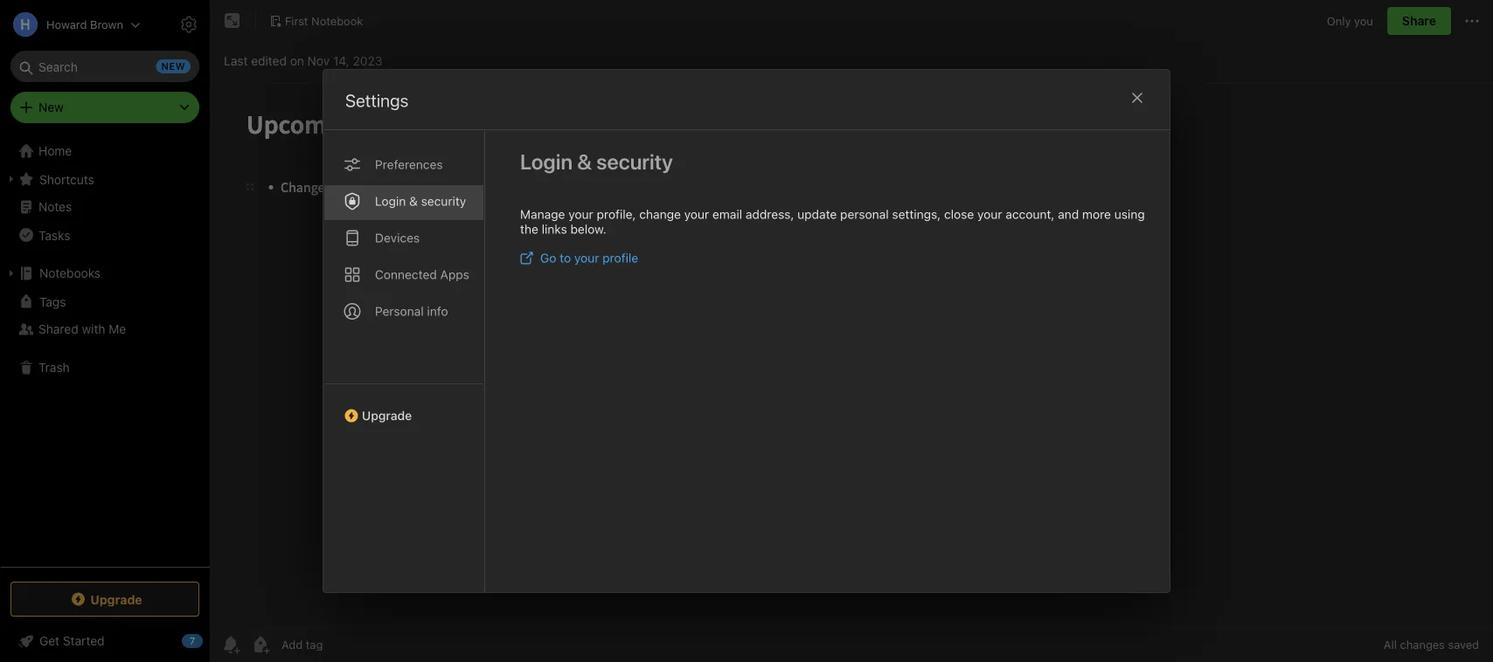 Task type: describe. For each thing, give the bounding box(es) containing it.
manage
[[520, 207, 565, 222]]

share
[[1402, 14, 1437, 28]]

expand notebooks image
[[4, 267, 18, 281]]

change
[[639, 207, 681, 222]]

upgrade for the upgrade popup button to the bottom
[[90, 593, 142, 607]]

add a reminder image
[[220, 635, 241, 656]]

profile,
[[597, 207, 636, 222]]

more
[[1082, 207, 1111, 222]]

personal
[[375, 304, 424, 319]]

first notebook
[[285, 14, 363, 27]]

devices
[[375, 231, 420, 245]]

and
[[1058, 207, 1079, 222]]

saved
[[1448, 639, 1479, 652]]

new
[[38, 100, 64, 115]]

your right close
[[978, 207, 1002, 222]]

profile
[[603, 251, 638, 265]]

shared with me
[[38, 322, 126, 337]]

manage your profile, change your email address, update personal settings, close your account, and more using the links below.
[[520, 207, 1145, 237]]

shared
[[38, 322, 78, 337]]

notebooks link
[[0, 260, 209, 288]]

your left email
[[684, 207, 709, 222]]

me
[[109, 322, 126, 337]]

your right to
[[574, 251, 599, 265]]

tasks button
[[0, 221, 209, 249]]

last edited on nov 14, 2023
[[224, 54, 382, 68]]

share button
[[1387, 7, 1451, 35]]

address,
[[746, 207, 794, 222]]

expand note image
[[222, 10, 243, 31]]

notebook
[[311, 14, 363, 27]]

0 vertical spatial security
[[597, 150, 673, 174]]

links
[[542, 222, 567, 237]]

edited
[[251, 54, 287, 68]]

2023
[[353, 54, 382, 68]]

add tag image
[[250, 635, 271, 656]]

0 vertical spatial upgrade button
[[324, 384, 484, 430]]

Search text field
[[23, 51, 187, 82]]

close image
[[1127, 87, 1148, 108]]

the
[[520, 222, 538, 237]]

home link
[[0, 137, 210, 165]]

tags button
[[0, 288, 209, 316]]

all
[[1384, 639, 1397, 652]]

security inside tab list
[[421, 194, 466, 209]]

update
[[798, 207, 837, 222]]

first
[[285, 14, 308, 27]]

apps
[[440, 268, 469, 282]]

connected
[[375, 268, 437, 282]]

upgrade for the upgrade popup button to the top
[[362, 409, 412, 423]]

new button
[[10, 92, 199, 123]]

settings image
[[178, 14, 199, 35]]

home
[[38, 144, 72, 158]]

0 vertical spatial &
[[577, 150, 592, 174]]

notebooks
[[39, 266, 101, 281]]



Task type: locate. For each thing, give the bounding box(es) containing it.
tree containing home
[[0, 137, 210, 567]]

0 vertical spatial upgrade
[[362, 409, 412, 423]]

below.
[[571, 222, 607, 237]]

0 vertical spatial login & security
[[520, 150, 673, 174]]

0 horizontal spatial login & security
[[375, 194, 466, 209]]

tab list containing preferences
[[324, 130, 485, 593]]

trash
[[38, 361, 70, 375]]

1 vertical spatial login & security
[[375, 194, 466, 209]]

account,
[[1006, 207, 1055, 222]]

go to your profile button
[[520, 251, 638, 265]]

1 vertical spatial upgrade button
[[10, 582, 199, 617]]

settings,
[[892, 207, 941, 222]]

1 horizontal spatial security
[[597, 150, 673, 174]]

login & security
[[520, 150, 673, 174], [375, 194, 466, 209]]

login up devices
[[375, 194, 406, 209]]

0 vertical spatial login
[[520, 150, 573, 174]]

nov
[[307, 54, 330, 68]]

0 horizontal spatial security
[[421, 194, 466, 209]]

notes
[[38, 200, 72, 214]]

personal info
[[375, 304, 448, 319]]

shared with me link
[[0, 316, 209, 344]]

your
[[569, 207, 593, 222], [684, 207, 709, 222], [978, 207, 1002, 222], [574, 251, 599, 265]]

login inside tab list
[[375, 194, 406, 209]]

using
[[1115, 207, 1145, 222]]

your up below.
[[569, 207, 593, 222]]

None search field
[[23, 51, 187, 82]]

0 horizontal spatial login
[[375, 194, 406, 209]]

upgrade button
[[324, 384, 484, 430], [10, 582, 199, 617]]

changes
[[1400, 639, 1445, 652]]

1 horizontal spatial login
[[520, 150, 573, 174]]

all changes saved
[[1384, 639, 1479, 652]]

security
[[597, 150, 673, 174], [421, 194, 466, 209]]

& down preferences
[[409, 194, 418, 209]]

login & security inside tab list
[[375, 194, 466, 209]]

only
[[1327, 14, 1351, 27]]

login & security up profile,
[[520, 150, 673, 174]]

1 horizontal spatial login & security
[[520, 150, 673, 174]]

& inside tab list
[[409, 194, 418, 209]]

notes link
[[0, 193, 209, 221]]

first notebook button
[[263, 9, 369, 33]]

to
[[560, 251, 571, 265]]

last
[[224, 54, 248, 68]]

you
[[1354, 14, 1374, 27]]

0 horizontal spatial &
[[409, 194, 418, 209]]

with
[[82, 322, 105, 337]]

& up below.
[[577, 150, 592, 174]]

tasks
[[38, 228, 70, 242]]

email
[[713, 207, 742, 222]]

info
[[427, 304, 448, 319]]

shortcuts button
[[0, 165, 209, 193]]

tree
[[0, 137, 210, 567]]

shortcuts
[[39, 172, 94, 186]]

preferences
[[375, 157, 443, 172]]

1 vertical spatial security
[[421, 194, 466, 209]]

trash link
[[0, 354, 209, 382]]

security up profile,
[[597, 150, 673, 174]]

1 horizontal spatial upgrade button
[[324, 384, 484, 430]]

tags
[[39, 294, 66, 309]]

1 vertical spatial login
[[375, 194, 406, 209]]

security down preferences
[[421, 194, 466, 209]]

upgrade inside tab list
[[362, 409, 412, 423]]

1 vertical spatial &
[[409, 194, 418, 209]]

1 horizontal spatial upgrade
[[362, 409, 412, 423]]

login
[[520, 150, 573, 174], [375, 194, 406, 209]]

on
[[290, 54, 304, 68]]

0 horizontal spatial upgrade button
[[10, 582, 199, 617]]

login & security down preferences
[[375, 194, 466, 209]]

Note Editor text field
[[210, 84, 1493, 627]]

login up manage
[[520, 150, 573, 174]]

settings
[[345, 90, 409, 111]]

close
[[944, 207, 974, 222]]

personal
[[840, 207, 889, 222]]

go
[[540, 251, 556, 265]]

1 horizontal spatial &
[[577, 150, 592, 174]]

upgrade
[[362, 409, 412, 423], [90, 593, 142, 607]]

go to your profile
[[540, 251, 638, 265]]

only you
[[1327, 14, 1374, 27]]

connected apps
[[375, 268, 469, 282]]

note window element
[[210, 0, 1493, 663]]

1 vertical spatial upgrade
[[90, 593, 142, 607]]

&
[[577, 150, 592, 174], [409, 194, 418, 209]]

14,
[[333, 54, 349, 68]]

tab list
[[324, 130, 485, 593]]

0 horizontal spatial upgrade
[[90, 593, 142, 607]]



Task type: vqa. For each thing, say whether or not it's contained in the screenshot.
'using'
yes



